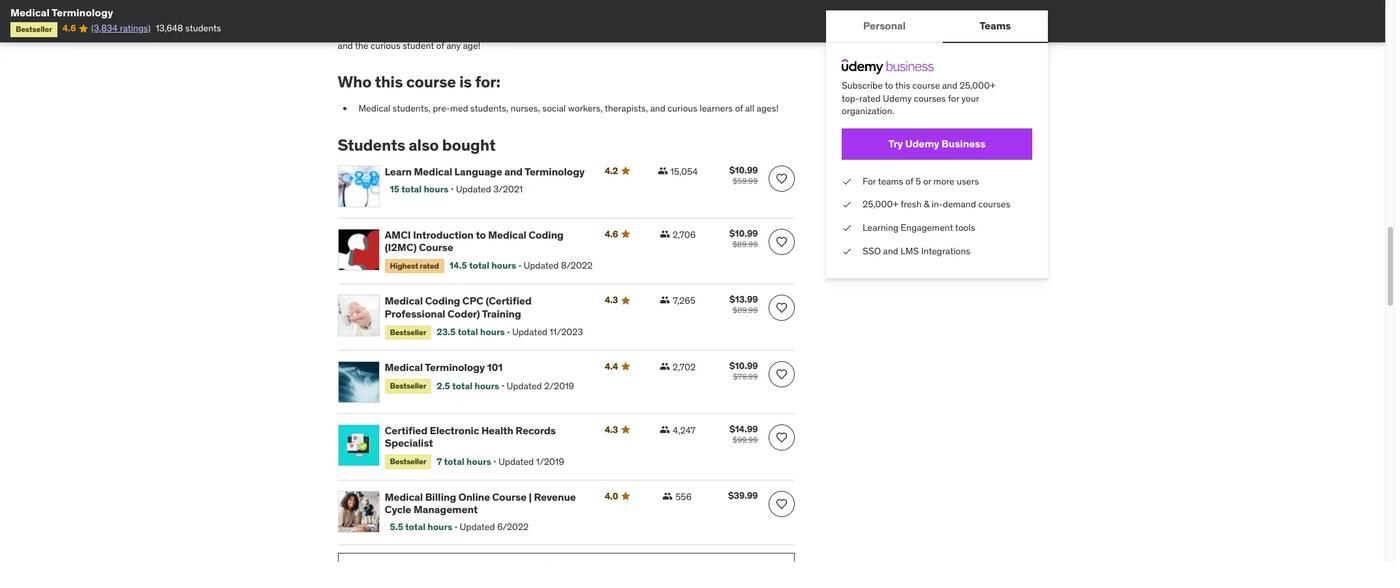 Task type: vqa. For each thing, say whether or not it's contained in the screenshot.


Task type: describe. For each thing, give the bounding box(es) containing it.
total right 5.5
[[405, 522, 426, 533]]

course inside "subscribe to this course and 25,000+ top‑rated udemy courses for your organization."
[[912, 80, 940, 91]]

1 vertical spatial therapists,
[[605, 103, 648, 114]]

tools
[[955, 222, 975, 234]]

and inside "subscribe to this course and 25,000+ top‑rated udemy courses for your organization."
[[942, 80, 957, 91]]

introduction
[[413, 228, 474, 241]]

online,
[[357, 0, 384, 0]]

med inside the this online, self-paced course uses narrated presentations, pictures, and tables to introduce you to: 1) medical combining forms, prefixes, suffixes, and abbreviations; 2) anatomy and physiology basics of body systems; 3) pathologies and associated signs and symptoms; 4) procedures, therapeutics, and healthcare specialties; and, 5) associated pharmacology! perfect for medical students, pre-med students, nurses, therapists, social workers, and the curious student of any age!
[[584, 27, 602, 39]]

2.5 total hours
[[437, 380, 499, 392]]

abbreviations;
[[500, 1, 558, 13]]

teams button
[[942, 10, 1048, 42]]

updated for to
[[524, 260, 559, 272]]

this online, self-paced course uses narrated presentations, pictures, and tables to introduce you to: 1) medical combining forms, prefixes, suffixes, and abbreviations; 2) anatomy and physiology basics of body systems; 3) pathologies and associated signs and symptoms; 4) procedures, therapeutics, and healthcare specialties; and, 5) associated pharmacology! perfect for medical students, pre-med students, nurses, therapists, social workers, and the curious student of any age!
[[338, 0, 794, 51]]

narrated
[[483, 0, 517, 0]]

xsmall image for sso and lms integrations
[[842, 245, 852, 258]]

wishlist image for certified electronic health records specialist
[[775, 431, 788, 444]]

total for electronic
[[444, 456, 464, 468]]

15 total hours
[[390, 183, 449, 195]]

all
[[745, 103, 754, 114]]

total for introduction
[[469, 260, 490, 272]]

for
[[862, 175, 876, 187]]

1/2019
[[536, 456, 564, 468]]

3)
[[769, 1, 777, 13]]

personal button
[[826, 10, 942, 42]]

medical for medical billing online course | revenue cycle management
[[385, 491, 423, 504]]

medical coding  cpc (certified professional coder) training link
[[385, 295, 589, 320]]

xsmall image for 556
[[663, 491, 673, 502]]

users
[[957, 175, 979, 187]]

bestseller for medical terminology 101
[[390, 381, 426, 391]]

for teams of 5 or more users
[[862, 175, 979, 187]]

0 vertical spatial associated
[[405, 14, 449, 26]]

sso and lms integrations
[[862, 245, 970, 257]]

4.2
[[605, 165, 618, 177]]

in-
[[931, 199, 943, 210]]

management
[[414, 503, 478, 516]]

to inside amci introduction to medical coding (i2mc) course
[[476, 228, 486, 241]]

hours for health
[[467, 456, 491, 468]]

coder)
[[448, 307, 480, 320]]

coding inside medical coding  cpc (certified professional coder) training
[[425, 295, 460, 308]]

pictures,
[[580, 0, 616, 0]]

$59.99
[[733, 176, 758, 186]]

5.5 total hours
[[390, 522, 452, 533]]

tab list containing personal
[[826, 10, 1048, 43]]

try udemy business link
[[842, 128, 1032, 160]]

online
[[458, 491, 490, 504]]

nurses, inside the this online, self-paced course uses narrated presentations, pictures, and tables to introduce you to: 1) medical combining forms, prefixes, suffixes, and abbreviations; 2) anatomy and physiology basics of body systems; 3) pathologies and associated signs and symptoms; 4) procedures, therapeutics, and healthcare specialties; and, 5) associated pharmacology! perfect for medical students, pre-med students, nurses, therapists, social workers, and the curious student of any age!
[[644, 27, 674, 39]]

$10.99 $89.99
[[729, 227, 758, 249]]

13,648
[[156, 22, 183, 34]]

medical billing online course | revenue cycle management link
[[385, 491, 589, 516]]

prefixes,
[[411, 1, 445, 13]]

coding inside amci introduction to medical coding (i2mc) course
[[529, 228, 564, 241]]

try
[[888, 137, 903, 150]]

11/2023
[[550, 326, 583, 338]]

courses inside "subscribe to this course and 25,000+ top‑rated udemy courses for your organization."
[[914, 92, 946, 104]]

perfect
[[446, 27, 476, 39]]

(3,834 ratings)
[[91, 22, 151, 34]]

cpc
[[462, 295, 484, 308]]

0 horizontal spatial workers,
[[568, 103, 603, 114]]

integrations
[[921, 245, 970, 257]]

556
[[676, 491, 692, 503]]

training
[[482, 307, 521, 320]]

combining
[[338, 1, 381, 13]]

course inside amci introduction to medical coding (i2mc) course
[[419, 241, 453, 254]]

4.4
[[605, 361, 618, 373]]

0 horizontal spatial nurses,
[[511, 103, 540, 114]]

certified electronic health records specialist link
[[385, 424, 589, 450]]

3/2021
[[493, 183, 523, 195]]

3 $10.99 from the top
[[730, 360, 758, 372]]

1 vertical spatial 25,000+
[[862, 199, 898, 210]]

students, down 4)
[[526, 27, 564, 39]]

amci introduction to medical coding (i2mc) course link
[[385, 228, 589, 254]]

14.5
[[449, 260, 467, 272]]

2/2019
[[544, 380, 574, 392]]

medical for medical terminology 101
[[385, 361, 423, 374]]

more
[[933, 175, 954, 187]]

organization.
[[842, 105, 894, 117]]

wishlist image for medical
[[775, 235, 788, 248]]

medical for medical coding  cpc (certified professional coder) training
[[385, 295, 423, 308]]

bestseller down medical terminology
[[16, 24, 52, 34]]

demand
[[943, 199, 976, 210]]

xsmall image for 7,265
[[660, 295, 670, 306]]

total right 15
[[401, 183, 422, 195]]

engagement
[[900, 222, 953, 234]]

3 wishlist image from the top
[[775, 368, 788, 381]]

students, down therapeutics,
[[604, 27, 642, 39]]

updated 8/2022
[[524, 260, 593, 272]]

social inside the this online, self-paced course uses narrated presentations, pictures, and tables to introduce you to: 1) medical combining forms, prefixes, suffixes, and abbreviations; 2) anatomy and physiology basics of body systems; 3) pathologies and associated signs and symptoms; 4) procedures, therapeutics, and healthcare specialties; and, 5) associated pharmacology! perfect for medical students, pre-med students, nurses, therapists, social workers, and the curious student of any age!
[[721, 27, 745, 39]]

25,000+ inside "subscribe to this course and 25,000+ top‑rated udemy courses for your organization."
[[959, 80, 995, 91]]

1 horizontal spatial curious
[[668, 103, 698, 114]]

introduce
[[673, 0, 712, 0]]

tables
[[635, 0, 660, 0]]

presentations,
[[520, 0, 578, 0]]

1 vertical spatial associated
[[338, 27, 382, 39]]

the
[[355, 40, 368, 51]]

hours for 101
[[475, 380, 499, 392]]

0 vertical spatial medical
[[751, 0, 783, 0]]

sso
[[862, 245, 881, 257]]

0 horizontal spatial med
[[450, 103, 468, 114]]

xsmall image for terminology
[[658, 165, 668, 176]]

for inside "subscribe to this course and 25,000+ top‑rated udemy courses for your organization."
[[948, 92, 959, 104]]

pathologies
[[338, 14, 386, 26]]

is
[[459, 72, 472, 92]]

forms,
[[383, 1, 409, 13]]

7
[[437, 456, 442, 468]]

total for coding
[[458, 326, 478, 338]]

xsmall image for 25,000+ fresh & in-demand courses
[[842, 199, 852, 211]]

23.5 total hours
[[437, 326, 505, 338]]

7 total hours
[[437, 456, 491, 468]]

teams
[[878, 175, 903, 187]]

therapeutics,
[[600, 14, 653, 26]]

fresh
[[900, 199, 921, 210]]

revenue
[[534, 491, 576, 504]]

0 horizontal spatial this
[[375, 72, 403, 92]]

$99.99
[[733, 435, 758, 445]]

medical for medical terminology
[[10, 6, 50, 19]]

or
[[923, 175, 931, 187]]

hours for cpc
[[480, 326, 505, 338]]

udemy inside "link"
[[905, 137, 939, 150]]

students, down for:
[[470, 103, 508, 114]]

hours down management in the bottom of the page
[[428, 522, 452, 533]]

of left 5
[[905, 175, 913, 187]]

wishlist image for learn medical language and terminology
[[775, 172, 788, 185]]

systems;
[[731, 1, 767, 13]]

cycle
[[385, 503, 411, 516]]

age!
[[463, 40, 481, 51]]

0 horizontal spatial 4.6
[[62, 22, 76, 34]]

therapists, inside the this online, self-paced course uses narrated presentations, pictures, and tables to introduce you to: 1) medical combining forms, prefixes, suffixes, and abbreviations; 2) anatomy and physiology basics of body systems; 3) pathologies and associated signs and symptoms; 4) procedures, therapeutics, and healthcare specialties; and, 5) associated pharmacology! perfect for medical students, pre-med students, nurses, therapists, social workers, and the curious student of any age!
[[676, 27, 719, 39]]

workers, inside the this online, self-paced course uses narrated presentations, pictures, and tables to introduce you to: 1) medical combining forms, prefixes, suffixes, and abbreviations; 2) anatomy and physiology basics of body systems; 3) pathologies and associated signs and symptoms; 4) procedures, therapeutics, and healthcare specialties; and, 5) associated pharmacology! perfect for medical students, pre-med students, nurses, therapists, social workers, and the curious student of any age!
[[747, 27, 782, 39]]

physiology
[[625, 1, 668, 13]]

updated 1/2019
[[499, 456, 564, 468]]

updated for health
[[499, 456, 534, 468]]

13,648 students
[[156, 22, 221, 34]]

updated 3/2021
[[456, 183, 523, 195]]



Task type: locate. For each thing, give the bounding box(es) containing it.
updated 2/2019
[[507, 380, 574, 392]]

0 horizontal spatial course
[[419, 241, 453, 254]]

1 horizontal spatial therapists,
[[676, 27, 719, 39]]

specialties;
[[719, 14, 764, 26]]

course down the udemy business image
[[912, 80, 940, 91]]

medical
[[751, 0, 783, 0], [492, 27, 524, 39]]

1 horizontal spatial terminology
[[425, 361, 485, 374]]

rated
[[420, 261, 439, 271]]

updated 11/2023
[[512, 326, 583, 338]]

1 vertical spatial for
[[948, 92, 959, 104]]

total for terminology
[[452, 380, 473, 392]]

coding up updated 8/2022
[[529, 228, 564, 241]]

25,000+ up learning at top right
[[862, 199, 898, 210]]

basics
[[670, 1, 696, 13]]

language
[[454, 165, 502, 178]]

1 vertical spatial coding
[[425, 295, 460, 308]]

$89.99 inside $10.99 $89.99
[[733, 239, 758, 249]]

0 horizontal spatial therapists,
[[605, 103, 648, 114]]

0 vertical spatial 4.3
[[605, 295, 618, 306]]

0 vertical spatial nurses,
[[644, 27, 674, 39]]

2,706
[[673, 229, 696, 241]]

medical inside medical coding  cpc (certified professional coder) training
[[385, 295, 423, 308]]

xsmall image left 556 on the left of page
[[663, 491, 673, 502]]

who
[[338, 72, 372, 92]]

$89.99 up $10.99 $79.99
[[733, 306, 758, 315]]

hours down amci introduction to medical coding (i2mc) course link
[[492, 260, 516, 272]]

4.6 down medical terminology
[[62, 22, 76, 34]]

0 vertical spatial terminology
[[52, 6, 113, 19]]

suffixes,
[[447, 1, 481, 13]]

1 vertical spatial to
[[885, 80, 893, 91]]

1 horizontal spatial courses
[[978, 199, 1010, 210]]

med
[[584, 27, 602, 39], [450, 103, 468, 114]]

updated for cpc
[[512, 326, 547, 338]]

udemy right the "try"
[[905, 137, 939, 150]]

2 $10.99 from the top
[[729, 227, 758, 239]]

for inside the this online, self-paced course uses narrated presentations, pictures, and tables to introduce you to: 1) medical combining forms, prefixes, suffixes, and abbreviations; 2) anatomy and physiology basics of body systems; 3) pathologies and associated signs and symptoms; 4) procedures, therapeutics, and healthcare specialties; and, 5) associated pharmacology! perfect for medical students, pre-med students, nurses, therapists, social workers, and the curious student of any age!
[[479, 27, 490, 39]]

bestseller left '2.5'
[[390, 381, 426, 391]]

$89.99
[[733, 239, 758, 249], [733, 306, 758, 315]]

xsmall image left 4,247
[[660, 425, 670, 435]]

wishlist image right $13.99 $89.99
[[775, 302, 788, 315]]

and
[[618, 0, 633, 0], [483, 1, 498, 13], [607, 1, 622, 13], [388, 14, 403, 26], [475, 14, 490, 26], [656, 14, 671, 26], [338, 40, 353, 51], [942, 80, 957, 91], [650, 103, 665, 114], [504, 165, 523, 178], [883, 245, 898, 257]]

to inside the this online, self-paced course uses narrated presentations, pictures, and tables to introduce you to: 1) medical combining forms, prefixes, suffixes, and abbreviations; 2) anatomy and physiology basics of body systems; 3) pathologies and associated signs and symptoms; 4) procedures, therapeutics, and healthcare specialties; and, 5) associated pharmacology! perfect for medical students, pre-med students, nurses, therapists, social workers, and the curious student of any age!
[[662, 0, 670, 0]]

coding left cpc
[[425, 295, 460, 308]]

this inside "subscribe to this course and 25,000+ top‑rated udemy courses for your organization."
[[895, 80, 910, 91]]

highest rated
[[390, 261, 439, 271]]

terminology up '2.5'
[[425, 361, 485, 374]]

terminology left 4.2
[[525, 165, 585, 178]]

records
[[516, 424, 556, 437]]

bestseller down professional
[[390, 327, 426, 337]]

xsmall image left the "15,054"
[[658, 165, 668, 176]]

5.5
[[390, 522, 403, 533]]

0 vertical spatial 25,000+
[[959, 80, 995, 91]]

terminology inside medical terminology 101 link
[[425, 361, 485, 374]]

1 horizontal spatial workers,
[[747, 27, 782, 39]]

xsmall image for coding
[[660, 229, 670, 239]]

udemy inside "subscribe to this course and 25,000+ top‑rated udemy courses for your organization."
[[883, 92, 911, 104]]

4.3 for medical coding  cpc (certified professional coder) training
[[605, 295, 618, 306]]

student
[[403, 40, 434, 51]]

1 vertical spatial $10.99
[[729, 227, 758, 239]]

course up rated
[[419, 241, 453, 254]]

wishlist image right $99.99
[[775, 431, 788, 444]]

xsmall image for 4,247
[[660, 425, 670, 435]]

7,265
[[673, 295, 696, 307]]

0 vertical spatial udemy
[[883, 92, 911, 104]]

udemy up organization.
[[883, 92, 911, 104]]

students, down who this course is for:
[[393, 103, 431, 114]]

wishlist image
[[775, 172, 788, 185], [775, 431, 788, 444]]

hours for to
[[492, 260, 516, 272]]

terminology for medical terminology
[[52, 6, 113, 19]]

medical terminology 101
[[385, 361, 503, 374]]

therapists, down healthcare
[[676, 27, 719, 39]]

for up age!
[[479, 27, 490, 39]]

1 vertical spatial 4.6
[[605, 228, 618, 240]]

subscribe to this course and 25,000+ top‑rated udemy courses for your organization.
[[842, 80, 995, 117]]

0 vertical spatial $10.99
[[730, 164, 758, 176]]

0 horizontal spatial to
[[476, 228, 486, 241]]

curious right the the
[[371, 40, 401, 51]]

1 vertical spatial $89.99
[[733, 306, 758, 315]]

1 vertical spatial wishlist image
[[775, 431, 788, 444]]

25,000+ fresh & in-demand courses
[[862, 199, 1010, 210]]

2 vertical spatial xsmall image
[[660, 362, 670, 372]]

2 horizontal spatial to
[[885, 80, 893, 91]]

course inside medical billing online course | revenue cycle management
[[492, 491, 527, 504]]

wishlist image right the $79.99
[[775, 368, 788, 381]]

wishlist image for course
[[775, 498, 788, 511]]

0 vertical spatial $89.99
[[733, 239, 758, 249]]

associated
[[405, 14, 449, 26], [338, 27, 382, 39]]

hours right 15
[[424, 183, 449, 195]]

25,000+ up your
[[959, 80, 995, 91]]

course inside the this online, self-paced course uses narrated presentations, pictures, and tables to introduce you to: 1) medical combining forms, prefixes, suffixes, and abbreviations; 2) anatomy and physiology basics of body systems; 3) pathologies and associated signs and symptoms; 4) procedures, therapeutics, and healthcare specialties; and, 5) associated pharmacology! perfect for medical students, pre-med students, nurses, therapists, social workers, and the curious student of any age!
[[432, 0, 459, 0]]

curious left learners
[[668, 103, 698, 114]]

0 horizontal spatial associated
[[338, 27, 382, 39]]

1 horizontal spatial to
[[662, 0, 670, 0]]

specialist
[[385, 437, 433, 450]]

updated left 2/2019
[[507, 380, 542, 392]]

associated down the prefixes,
[[405, 14, 449, 26]]

learn medical language and terminology
[[385, 165, 585, 178]]

of left "all"
[[735, 103, 743, 114]]

4 wishlist image from the top
[[775, 498, 788, 511]]

total right '7'
[[444, 456, 464, 468]]

tab list
[[826, 10, 1048, 43]]

2 vertical spatial terminology
[[425, 361, 485, 374]]

xsmall image left 7,265
[[660, 295, 670, 306]]

to inside "subscribe to this course and 25,000+ top‑rated udemy courses for your organization."
[[885, 80, 893, 91]]

xsmall image
[[842, 175, 852, 188], [842, 199, 852, 211], [842, 222, 852, 235], [842, 245, 852, 258], [660, 295, 670, 306], [660, 425, 670, 435], [663, 491, 673, 502]]

0 vertical spatial curious
[[371, 40, 401, 51]]

wishlist image right $10.99 $89.99 on the top of page
[[775, 235, 788, 248]]

101
[[487, 361, 503, 374]]

to up basics
[[662, 0, 670, 0]]

xsmall image left for
[[842, 175, 852, 188]]

students also bought
[[338, 135, 496, 155]]

$10.99 right the "15,054"
[[730, 164, 758, 176]]

xsmall image left 2,702
[[660, 362, 670, 372]]

2 wishlist image from the top
[[775, 302, 788, 315]]

2 4.3 from the top
[[605, 424, 618, 436]]

1 horizontal spatial medical
[[751, 0, 783, 0]]

uses
[[461, 0, 480, 0]]

0 horizontal spatial coding
[[425, 295, 460, 308]]

to up the "14.5 total hours"
[[476, 228, 486, 241]]

4)
[[539, 14, 547, 26]]

pre- inside the this online, self-paced course uses narrated presentations, pictures, and tables to introduce you to: 1) medical combining forms, prefixes, suffixes, and abbreviations; 2) anatomy and physiology basics of body systems; 3) pathologies and associated signs and symptoms; 4) procedures, therapeutics, and healthcare specialties; and, 5) associated pharmacology! perfect for medical students, pre-med students, nurses, therapists, social workers, and the curious student of any age!
[[566, 27, 584, 39]]

1 horizontal spatial course
[[492, 491, 527, 504]]

updated left 8/2022
[[524, 260, 559, 272]]

0 vertical spatial courses
[[914, 92, 946, 104]]

0 horizontal spatial curious
[[371, 40, 401, 51]]

med down is at the left of the page
[[450, 103, 468, 114]]

0 horizontal spatial medical
[[492, 27, 524, 39]]

medical down the 'symptoms;'
[[492, 27, 524, 39]]

1 horizontal spatial med
[[584, 27, 602, 39]]

1 horizontal spatial nurses,
[[644, 27, 674, 39]]

1 horizontal spatial coding
[[529, 228, 564, 241]]

medical inside amci introduction to medical coding (i2mc) course
[[488, 228, 526, 241]]

8/2022
[[561, 260, 593, 272]]

$10.99 down $59.99
[[729, 227, 758, 239]]

0 vertical spatial 4.6
[[62, 22, 76, 34]]

certified electronic health records specialist
[[385, 424, 556, 450]]

courses right demand
[[978, 199, 1010, 210]]

top‑rated
[[842, 92, 881, 104]]

course
[[432, 0, 459, 0], [406, 72, 456, 92], [912, 80, 940, 91]]

associated down pathologies
[[338, 27, 382, 39]]

4.6 down 4.2
[[605, 228, 618, 240]]

updated left 1/2019 in the left of the page
[[499, 456, 534, 468]]

1 vertical spatial social
[[542, 103, 566, 114]]

|
[[529, 491, 532, 504]]

terminology inside learn medical language and terminology link
[[525, 165, 585, 178]]

updated down language at the top of the page
[[456, 183, 491, 195]]

wishlist image right $59.99
[[775, 172, 788, 185]]

0 vertical spatial therapists,
[[676, 27, 719, 39]]

curious inside the this online, self-paced course uses narrated presentations, pictures, and tables to introduce you to: 1) medical combining forms, prefixes, suffixes, and abbreviations; 2) anatomy and physiology basics of body systems; 3) pathologies and associated signs and symptoms; 4) procedures, therapeutics, and healthcare specialties; and, 5) associated pharmacology! perfect for medical students, pre-med students, nurses, therapists, social workers, and the curious student of any age!
[[371, 40, 401, 51]]

1 vertical spatial pre-
[[433, 103, 450, 114]]

this right the who
[[375, 72, 403, 92]]

1 horizontal spatial 4.6
[[605, 228, 618, 240]]

to:
[[730, 0, 741, 0]]

updated for 101
[[507, 380, 542, 392]]

0 vertical spatial wishlist image
[[775, 172, 788, 185]]

pre- down who this course is for:
[[433, 103, 450, 114]]

2.5
[[437, 380, 450, 392]]

$13.99 $89.99
[[730, 294, 758, 315]]

2 $89.99 from the top
[[733, 306, 758, 315]]

symptoms;
[[493, 14, 537, 26]]

course left the |
[[492, 491, 527, 504]]

of left the "any"
[[436, 40, 444, 51]]

for
[[479, 27, 490, 39], [948, 92, 959, 104]]

$10.99
[[730, 164, 758, 176], [729, 227, 758, 239], [730, 360, 758, 372]]

$89.99 up $13.99 at the right of page
[[733, 239, 758, 249]]

1 vertical spatial 4.3
[[605, 424, 618, 436]]

of down introduce
[[698, 1, 706, 13]]

medical for medical students, pre-med students, nurses, social workers, therapists, and curious learners of all ages!
[[359, 103, 390, 114]]

1 $89.99 from the top
[[733, 239, 758, 249]]

for:
[[475, 72, 501, 92]]

2 horizontal spatial terminology
[[525, 165, 585, 178]]

0 horizontal spatial social
[[542, 103, 566, 114]]

$10.99 $79.99
[[730, 360, 758, 382]]

1 vertical spatial terminology
[[525, 165, 585, 178]]

0 vertical spatial to
[[662, 0, 670, 0]]

2 wishlist image from the top
[[775, 431, 788, 444]]

wishlist image for (certified
[[775, 302, 788, 315]]

1 horizontal spatial 25,000+
[[959, 80, 995, 91]]

2 vertical spatial to
[[476, 228, 486, 241]]

highest
[[390, 261, 418, 271]]

1 wishlist image from the top
[[775, 172, 788, 185]]

therapists, up 4.2
[[605, 103, 648, 114]]

wishlist image right '$39.99'
[[775, 498, 788, 511]]

1)
[[743, 0, 749, 0]]

$79.99
[[733, 372, 758, 382]]

med down procedures,
[[584, 27, 602, 39]]

0 horizontal spatial terminology
[[52, 6, 113, 19]]

1 vertical spatial med
[[450, 103, 468, 114]]

medical up the 3)
[[751, 0, 783, 0]]

$39.99
[[728, 490, 758, 502]]

1 horizontal spatial social
[[721, 27, 745, 39]]

1 vertical spatial curious
[[668, 103, 698, 114]]

medical inside medical billing online course | revenue cycle management
[[385, 491, 423, 504]]

hours down training
[[480, 326, 505, 338]]

15
[[390, 183, 399, 195]]

xsmall image left learning at top right
[[842, 222, 852, 235]]

bestseller for certified electronic health records specialist
[[390, 457, 426, 467]]

0 horizontal spatial 25,000+
[[862, 199, 898, 210]]

1 vertical spatial udemy
[[905, 137, 939, 150]]

course up the prefixes,
[[432, 0, 459, 0]]

(3,834
[[91, 22, 118, 34]]

0 vertical spatial xsmall image
[[658, 165, 668, 176]]

self-
[[386, 0, 404, 0]]

updated down medical billing online course | revenue cycle management
[[460, 522, 495, 533]]

terminology for medical terminology 101
[[425, 361, 485, 374]]

anatomy
[[570, 1, 605, 13]]

coding
[[529, 228, 564, 241], [425, 295, 460, 308]]

procedures,
[[549, 14, 598, 26]]

bestseller down specialist
[[390, 457, 426, 467]]

you
[[714, 0, 728, 0]]

0 vertical spatial course
[[419, 241, 453, 254]]

amci
[[385, 228, 411, 241]]

ratings)
[[120, 22, 151, 34]]

xsmall image left sso
[[842, 245, 852, 258]]

5)
[[786, 14, 794, 26]]

for left your
[[948, 92, 959, 104]]

0 vertical spatial pre-
[[566, 27, 584, 39]]

pre- down procedures,
[[566, 27, 584, 39]]

medical terminology
[[10, 6, 113, 19]]

1 vertical spatial nurses,
[[511, 103, 540, 114]]

$89.99 inside $13.99 $89.99
[[733, 306, 758, 315]]

0 horizontal spatial courses
[[914, 92, 946, 104]]

$10.99 for coding
[[729, 227, 758, 239]]

0 horizontal spatial pre-
[[433, 103, 450, 114]]

1 vertical spatial workers,
[[568, 103, 603, 114]]

this down the udemy business image
[[895, 80, 910, 91]]

bestseller for medical coding  cpc (certified professional coder) training
[[390, 327, 426, 337]]

1 wishlist image from the top
[[775, 235, 788, 248]]

$10.99 right 2,702
[[730, 360, 758, 372]]

1 horizontal spatial associated
[[405, 14, 449, 26]]

$89.99 for amci introduction to medical coding (i2mc) course
[[733, 239, 758, 249]]

$10.99 $59.99
[[730, 164, 758, 186]]

xsmall image
[[658, 165, 668, 176], [660, 229, 670, 239], [660, 362, 670, 372]]

2 vertical spatial $10.99
[[730, 360, 758, 372]]

0 vertical spatial med
[[584, 27, 602, 39]]

learn medical language and terminology link
[[385, 165, 589, 178]]

medical terminology 101 link
[[385, 361, 589, 374]]

$89.99 for medical coding  cpc (certified professional coder) training
[[733, 306, 758, 315]]

to down the udemy business image
[[885, 80, 893, 91]]

courses left your
[[914, 92, 946, 104]]

0 vertical spatial for
[[479, 27, 490, 39]]

1 vertical spatial medical
[[492, 27, 524, 39]]

1 horizontal spatial for
[[948, 92, 959, 104]]

hours down certified electronic health records specialist link on the bottom left
[[467, 456, 491, 468]]

xsmall image left 2,706
[[660, 229, 670, 239]]

updated down training
[[512, 326, 547, 338]]

0 vertical spatial social
[[721, 27, 745, 39]]

medical students, pre-med students, nurses, social workers, therapists, and curious learners of all ages!
[[359, 103, 779, 114]]

1 vertical spatial courses
[[978, 199, 1010, 210]]

total down coder)
[[458, 326, 478, 338]]

certified
[[385, 424, 428, 437]]

1 vertical spatial xsmall image
[[660, 229, 670, 239]]

1 4.3 from the top
[[605, 295, 618, 306]]

ages!
[[757, 103, 779, 114]]

&
[[924, 199, 929, 210]]

total right 14.5
[[469, 260, 490, 272]]

xsmall image for for teams of 5 or more users
[[842, 175, 852, 188]]

1 $10.99 from the top
[[730, 164, 758, 176]]

0 horizontal spatial for
[[479, 27, 490, 39]]

personal
[[863, 19, 905, 32]]

hours down medical terminology 101 link
[[475, 380, 499, 392]]

hours
[[424, 183, 449, 195], [492, 260, 516, 272], [480, 326, 505, 338], [475, 380, 499, 392], [467, 456, 491, 468], [428, 522, 452, 533]]

course left is at the left of the page
[[406, 72, 456, 92]]

1 horizontal spatial pre-
[[566, 27, 584, 39]]

wishlist image
[[775, 235, 788, 248], [775, 302, 788, 315], [775, 368, 788, 381], [775, 498, 788, 511]]

1 horizontal spatial this
[[895, 80, 910, 91]]

udemy business image
[[842, 59, 934, 74]]

students
[[185, 22, 221, 34]]

0 vertical spatial workers,
[[747, 27, 782, 39]]

nurses,
[[644, 27, 674, 39], [511, 103, 540, 114]]

xsmall image for learning engagement tools
[[842, 222, 852, 235]]

medical
[[10, 6, 50, 19], [359, 103, 390, 114], [414, 165, 452, 178], [488, 228, 526, 241], [385, 295, 423, 308], [385, 361, 423, 374], [385, 491, 423, 504]]

xsmall image left fresh
[[842, 199, 852, 211]]

total right '2.5'
[[452, 380, 473, 392]]

pharmacology!
[[384, 27, 444, 39]]

4.3 for certified electronic health records specialist
[[605, 424, 618, 436]]

$10.99 for terminology
[[730, 164, 758, 176]]

terminology up the (3,834
[[52, 6, 113, 19]]

1 vertical spatial course
[[492, 491, 527, 504]]

0 vertical spatial coding
[[529, 228, 564, 241]]



